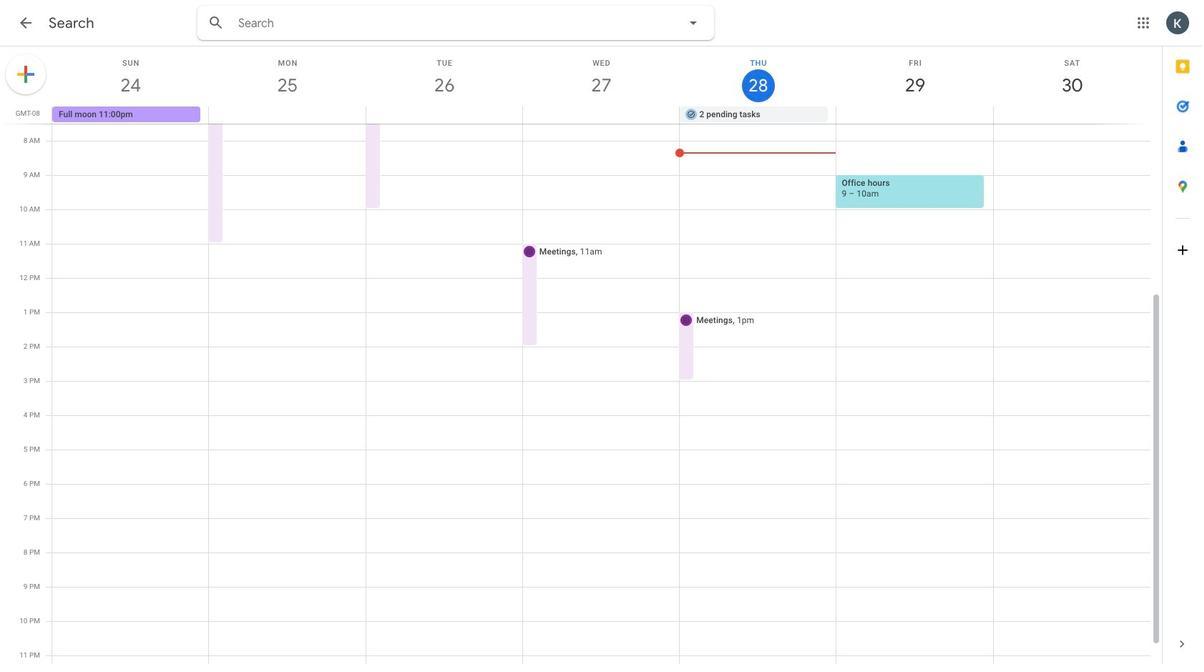 Task type: vqa. For each thing, say whether or not it's contained in the screenshot.
fifth cell from right
yes



Task type: locate. For each thing, give the bounding box(es) containing it.
row
[[46, 107, 1162, 124]]

None search field
[[198, 6, 714, 40]]

heading
[[49, 14, 94, 32]]

search image
[[202, 9, 230, 37]]

grid
[[0, 47, 1162, 665]]

cell
[[209, 107, 366, 124], [366, 107, 523, 124], [523, 107, 680, 124], [836, 107, 993, 124], [993, 107, 1150, 124]]

tab list
[[1163, 47, 1202, 625]]



Task type: describe. For each thing, give the bounding box(es) containing it.
search options image
[[679, 9, 708, 37]]

1 cell from the left
[[209, 107, 366, 124]]

5 cell from the left
[[993, 107, 1150, 124]]

2 cell from the left
[[366, 107, 523, 124]]

go back image
[[17, 14, 34, 31]]

4 cell from the left
[[836, 107, 993, 124]]

3 cell from the left
[[523, 107, 680, 124]]

Search text field
[[238, 16, 645, 31]]



